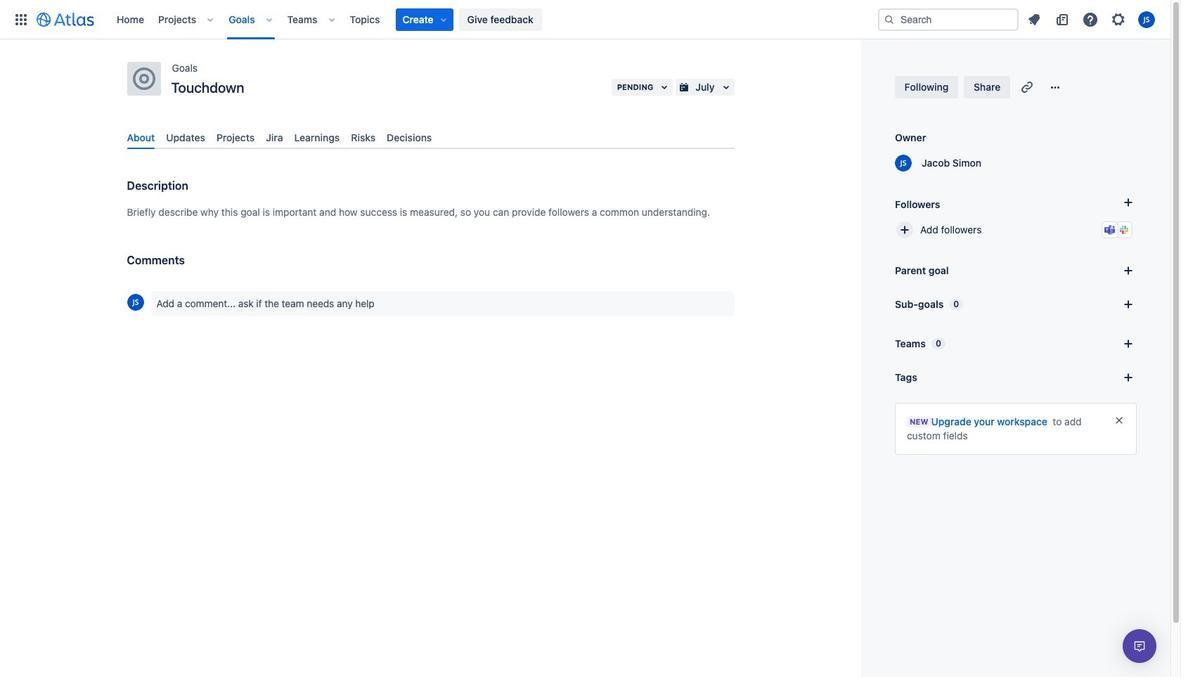 Task type: locate. For each thing, give the bounding box(es) containing it.
add follower image
[[897, 222, 914, 239]]

add tag image
[[1121, 369, 1138, 386]]

Search field
[[879, 8, 1019, 31]]

tab list
[[121, 126, 741, 149]]

top element
[[8, 0, 879, 39]]

search image
[[884, 14, 896, 25]]

notifications image
[[1027, 11, 1043, 28]]

help image
[[1083, 11, 1100, 28]]

close banner image
[[1114, 415, 1126, 426]]

goal icon image
[[133, 68, 155, 90]]

banner
[[0, 0, 1171, 39]]

open intercom messenger image
[[1132, 638, 1149, 655]]

settings image
[[1111, 11, 1128, 28]]



Task type: vqa. For each thing, say whether or not it's contained in the screenshot.
Close banner icon to the bottom
no



Task type: describe. For each thing, give the bounding box(es) containing it.
msteams logo showing  channels are connected to this goal image
[[1105, 224, 1117, 236]]

add team image
[[1121, 336, 1138, 352]]

more icon image
[[1048, 79, 1065, 96]]

account image
[[1139, 11, 1156, 28]]

switch to... image
[[13, 11, 30, 28]]

add a follower image
[[1121, 194, 1138, 211]]

slack logo showing nan channels are connected to this goal image
[[1119, 224, 1131, 236]]



